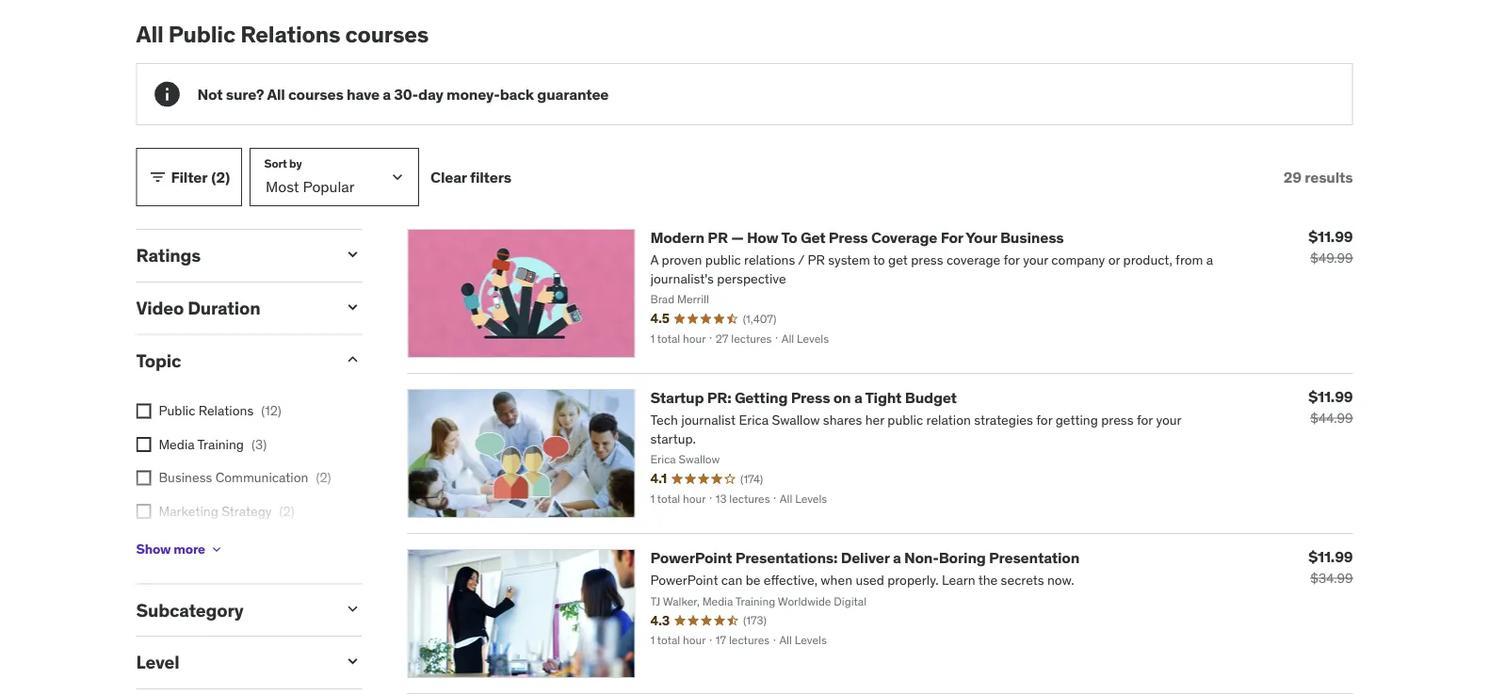 Task type: vqa. For each thing, say whether or not it's contained in the screenshot.
Copy Optimization: Headings Tags, Outgoing & Internal Links etc. on the left top
no



Task type: describe. For each thing, give the bounding box(es) containing it.
0 vertical spatial public
[[168, 20, 235, 48]]

ratings
[[136, 244, 201, 267]]

budget
[[905, 388, 957, 407]]

video duration button
[[136, 297, 328, 319]]

a for 30-
[[383, 84, 391, 104]]

0 vertical spatial press
[[829, 228, 868, 247]]

strategy
[[222, 503, 272, 520]]

to
[[781, 228, 797, 247]]

(3)
[[251, 436, 267, 453]]

non-
[[904, 548, 939, 568]]

powerpoint for powerpoint presentations: deliver a non-boring presentation
[[650, 548, 732, 568]]

video
[[136, 297, 184, 319]]

$49.99
[[1310, 250, 1353, 267]]

show more
[[136, 541, 205, 558]]

level button
[[136, 651, 328, 674]]

get
[[801, 228, 826, 247]]

$11.99 for modern pr — how to get press coverage for your business
[[1308, 227, 1353, 246]]

presentations:
[[735, 548, 838, 568]]

money-
[[446, 84, 500, 104]]

clear
[[430, 167, 467, 186]]

small image for ratings
[[343, 245, 362, 264]]

startup
[[650, 388, 704, 407]]

1 vertical spatial public
[[159, 402, 195, 419]]

training
[[197, 436, 244, 453]]

clear filters button
[[430, 148, 511, 206]]

back
[[500, 84, 534, 104]]

0 vertical spatial business
[[1000, 228, 1064, 247]]

filter
[[171, 167, 208, 186]]

sure?
[[226, 84, 264, 104]]

1 horizontal spatial all
[[267, 84, 285, 104]]

subcategory button
[[136, 599, 328, 621]]

filters
[[470, 167, 511, 186]]

$11.99 $49.99
[[1308, 227, 1353, 267]]

topic
[[136, 349, 181, 372]]

pr
[[708, 228, 728, 247]]

2 horizontal spatial a
[[893, 548, 901, 568]]

small image for topic
[[343, 350, 362, 369]]

boring
[[939, 548, 986, 568]]

how
[[747, 228, 779, 247]]

more
[[173, 541, 205, 558]]

0 horizontal spatial (2)
[[211, 167, 230, 186]]

1 vertical spatial press
[[791, 388, 830, 407]]

not sure? all courses have a 30-day money-back guarantee
[[197, 84, 609, 104]]

video duration
[[136, 297, 260, 319]]

$34.99
[[1310, 570, 1353, 587]]

29
[[1284, 167, 1302, 186]]

0 horizontal spatial business
[[159, 469, 212, 486]]

30-
[[394, 84, 418, 104]]

xsmall image for business
[[136, 471, 151, 486]]

show more button
[[136, 531, 224, 568]]

level
[[136, 651, 179, 674]]



Task type: locate. For each thing, give the bounding box(es) containing it.
a left the 30-
[[383, 84, 391, 104]]

marketing
[[159, 503, 218, 520]]

1 vertical spatial (2)
[[316, 469, 331, 486]]

1 vertical spatial all
[[267, 84, 285, 104]]

1 horizontal spatial courses
[[345, 20, 429, 48]]

1 vertical spatial small image
[[343, 350, 362, 369]]

filter (2)
[[171, 167, 230, 186]]

0 vertical spatial all
[[136, 20, 164, 48]]

1 vertical spatial xsmall image
[[136, 504, 151, 519]]

courses left "have"
[[288, 84, 343, 104]]

for
[[941, 228, 963, 247]]

startup pr: getting press on a tight budget link
[[650, 388, 957, 407]]

0 horizontal spatial courses
[[288, 84, 343, 104]]

a for tight
[[854, 388, 862, 407]]

2 vertical spatial xsmall image
[[209, 542, 224, 557]]

xsmall image left 'media'
[[136, 437, 151, 452]]

2 vertical spatial small image
[[343, 652, 362, 671]]

1 vertical spatial relations
[[198, 402, 254, 419]]

media
[[159, 436, 195, 453]]

public up 'media'
[[159, 402, 195, 419]]

media training (3)
[[159, 436, 267, 453]]

marketing strategy (2)
[[159, 503, 294, 520]]

2 small image from the top
[[343, 350, 362, 369]]

xsmall image for public
[[136, 404, 151, 419]]

—
[[731, 228, 744, 247]]

have
[[347, 84, 380, 104]]

your
[[966, 228, 997, 247]]

2 vertical spatial a
[[893, 548, 901, 568]]

0 vertical spatial small image
[[343, 297, 362, 316]]

(2) right the filter
[[211, 167, 230, 186]]

xsmall image
[[136, 437, 151, 452], [136, 471, 151, 486], [209, 542, 224, 557]]

29 results status
[[1284, 167, 1353, 186]]

$11.99 $34.99
[[1308, 547, 1353, 587]]

a right on
[[854, 388, 862, 407]]

0 vertical spatial xsmall image
[[136, 437, 151, 452]]

1 xsmall image from the top
[[136, 404, 151, 419]]

public
[[168, 20, 235, 48], [159, 402, 195, 419]]

1 $11.99 from the top
[[1308, 227, 1353, 246]]

powerpoint presentations: deliver a non-boring presentation link
[[650, 548, 1080, 568]]

$11.99 for startup pr: getting press on a tight budget
[[1308, 387, 1353, 406]]

0 vertical spatial $11.99
[[1308, 227, 1353, 246]]

0 horizontal spatial a
[[383, 84, 391, 104]]

modern
[[650, 228, 705, 247]]

show
[[136, 541, 171, 558]]

business up marketing
[[159, 469, 212, 486]]

powerpoint presentations: deliver a non-boring presentation
[[650, 548, 1080, 568]]

presentation
[[989, 548, 1080, 568]]

0 vertical spatial small image
[[148, 168, 167, 187]]

communication
[[215, 469, 308, 486]]

small image
[[343, 297, 362, 316], [343, 350, 362, 369], [343, 599, 362, 618]]

small image for subcategory
[[343, 599, 362, 618]]

modern pr — how to get press coverage for your business
[[650, 228, 1064, 247]]

(12)
[[261, 402, 281, 419]]

1 vertical spatial $11.99
[[1308, 387, 1353, 406]]

2 vertical spatial $11.99
[[1308, 547, 1353, 566]]

1 horizontal spatial business
[[1000, 228, 1064, 247]]

1 vertical spatial small image
[[343, 245, 362, 264]]

startup pr: getting press on a tight budget
[[650, 388, 957, 407]]

relations up the training
[[198, 402, 254, 419]]

small image for video duration
[[343, 297, 362, 316]]

tight
[[865, 388, 902, 407]]

0 horizontal spatial all
[[136, 20, 164, 48]]

xsmall image right more
[[209, 542, 224, 557]]

all
[[136, 20, 164, 48], [267, 84, 285, 104]]

courses
[[345, 20, 429, 48], [288, 84, 343, 104]]

0 vertical spatial a
[[383, 84, 391, 104]]

1 horizontal spatial (2)
[[279, 503, 294, 520]]

3 small image from the top
[[343, 599, 362, 618]]

xsmall image
[[136, 404, 151, 419], [136, 504, 151, 519]]

topic button
[[136, 349, 328, 372]]

clear filters
[[430, 167, 511, 186]]

$11.99 up $34.99
[[1308, 547, 1353, 566]]

day
[[418, 84, 443, 104]]

$44.99
[[1310, 410, 1353, 427]]

deliver
[[841, 548, 890, 568]]

getting
[[735, 388, 788, 407]]

courses up not sure? all courses have a 30-day money-back guarantee
[[345, 20, 429, 48]]

xsmall image for media
[[136, 437, 151, 452]]

press right get
[[829, 228, 868, 247]]

ratings button
[[136, 244, 328, 267]]

duration
[[188, 297, 260, 319]]

xsmall image inside 'show more' button
[[209, 542, 224, 557]]

(2) right communication
[[316, 469, 331, 486]]

29 results
[[1284, 167, 1353, 186]]

2 horizontal spatial (2)
[[316, 469, 331, 486]]

a
[[383, 84, 391, 104], [854, 388, 862, 407], [893, 548, 901, 568]]

coverage
[[871, 228, 937, 247]]

$11.99
[[1308, 227, 1353, 246], [1308, 387, 1353, 406], [1308, 547, 1353, 566]]

1 small image from the top
[[343, 297, 362, 316]]

business right your on the right of page
[[1000, 228, 1064, 247]]

(2)
[[211, 167, 230, 186], [316, 469, 331, 486], [279, 503, 294, 520]]

1 horizontal spatial powerpoint
[[650, 548, 732, 568]]

2 vertical spatial small image
[[343, 599, 362, 618]]

public up not
[[168, 20, 235, 48]]

1 vertical spatial xsmall image
[[136, 471, 151, 486]]

2 $11.99 from the top
[[1308, 387, 1353, 406]]

small image
[[148, 168, 167, 187], [343, 245, 362, 264], [343, 652, 362, 671]]

xsmall image down topic
[[136, 404, 151, 419]]

xsmall image for marketing
[[136, 504, 151, 519]]

press
[[829, 228, 868, 247], [791, 388, 830, 407]]

$11.99 up $44.99 on the right bottom
[[1308, 387, 1353, 406]]

$11.99 up $49.99
[[1308, 227, 1353, 246]]

1 vertical spatial courses
[[288, 84, 343, 104]]

results
[[1305, 167, 1353, 186]]

$11.99 $44.99
[[1308, 387, 1353, 427]]

public relations (12)
[[159, 402, 281, 419]]

all public relations courses
[[136, 20, 429, 48]]

guarantee
[[537, 84, 609, 104]]

0 horizontal spatial powerpoint
[[159, 536, 226, 553]]

relations
[[240, 20, 340, 48], [198, 402, 254, 419]]

0 vertical spatial xsmall image
[[136, 404, 151, 419]]

1 vertical spatial a
[[854, 388, 862, 407]]

courses for relations
[[345, 20, 429, 48]]

1 horizontal spatial a
[[854, 388, 862, 407]]

2 xsmall image from the top
[[136, 504, 151, 519]]

xsmall image up show
[[136, 471, 151, 486]]

not
[[197, 84, 223, 104]]

(2) for strategy
[[279, 503, 294, 520]]

press left on
[[791, 388, 830, 407]]

(2) right strategy
[[279, 503, 294, 520]]

0 vertical spatial (2)
[[211, 167, 230, 186]]

business communication (2)
[[159, 469, 331, 486]]

$11.99 for powerpoint presentations: deliver a non-boring presentation
[[1308, 547, 1353, 566]]

courses for all
[[288, 84, 343, 104]]

a left non-
[[893, 548, 901, 568]]

0 vertical spatial courses
[[345, 20, 429, 48]]

powerpoint
[[159, 536, 226, 553], [650, 548, 732, 568]]

powerpoint for powerpoint
[[159, 536, 226, 553]]

modern pr — how to get press coverage for your business link
[[650, 228, 1064, 247]]

small image for level
[[343, 652, 362, 671]]

2 vertical spatial (2)
[[279, 503, 294, 520]]

0 vertical spatial relations
[[240, 20, 340, 48]]

1 vertical spatial business
[[159, 469, 212, 486]]

3 $11.99 from the top
[[1308, 547, 1353, 566]]

business
[[1000, 228, 1064, 247], [159, 469, 212, 486]]

relations up sure?
[[240, 20, 340, 48]]

xsmall image up show
[[136, 504, 151, 519]]

pr:
[[707, 388, 731, 407]]

subcategory
[[136, 599, 243, 621]]

on
[[833, 388, 851, 407]]

(2) for communication
[[316, 469, 331, 486]]



